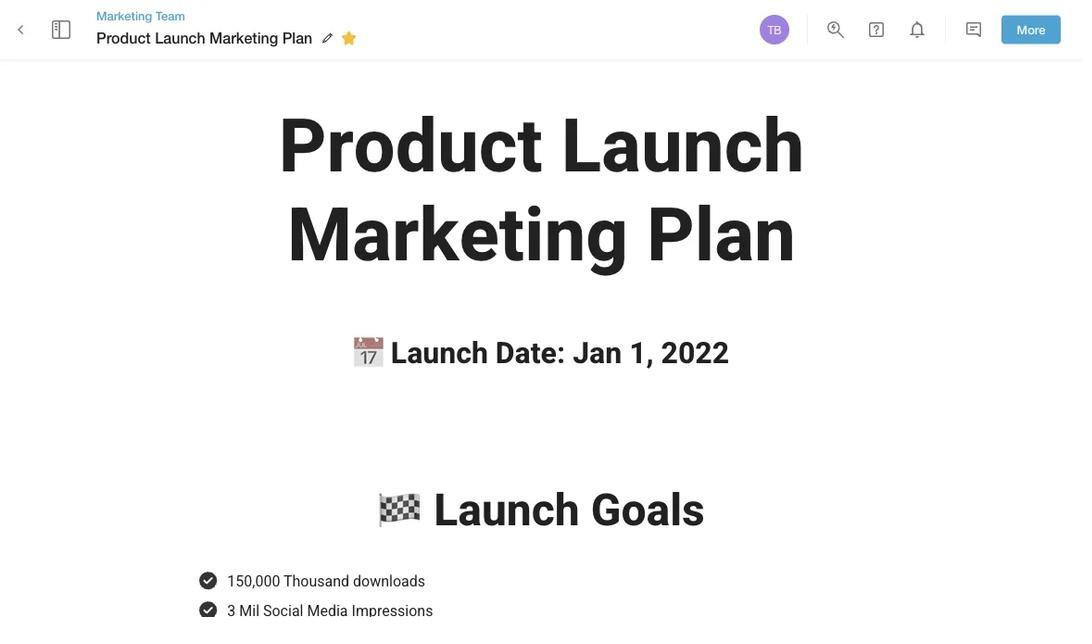 Task type: vqa. For each thing, say whether or not it's contained in the screenshot.
WORKSPACE NOTES ARE VISIBLE TO ALL MEMBERS AND GUESTS. text box
no



Task type: locate. For each thing, give the bounding box(es) containing it.
tb button
[[758, 12, 793, 47]]

0 horizontal spatial plan
[[282, 29, 313, 47]]

plan
[[282, 29, 313, 47], [647, 183, 797, 292]]

1 vertical spatial plan
[[647, 183, 797, 292]]

1,
[[630, 332, 654, 376]]

1 vertical spatial marketing
[[210, 29, 278, 47]]

1 vertical spatial product launch marketing plan
[[279, 94, 824, 292]]

marketing team
[[96, 8, 185, 23]]

0 horizontal spatial product
[[96, 29, 151, 47]]

product launch marketing plan
[[96, 29, 313, 47], [279, 94, 824, 292]]

team
[[156, 8, 185, 23]]

2 vertical spatial marketing
[[287, 183, 629, 292]]

marketing team link
[[96, 7, 363, 24]]

2022
[[662, 332, 730, 376]]

1 horizontal spatial marketing
[[210, 29, 278, 47]]

1 vertical spatial product
[[279, 94, 543, 203]]

0 horizontal spatial marketing
[[96, 8, 152, 23]]

📅 launch date: jan 1, 2022
[[354, 332, 730, 376]]

tb
[[768, 23, 782, 36]]

150,000
[[227, 571, 280, 592]]

marketing
[[96, 8, 152, 23], [210, 29, 278, 47], [287, 183, 629, 292]]

2 horizontal spatial marketing
[[287, 183, 629, 292]]

1 horizontal spatial plan
[[647, 183, 797, 292]]

0 vertical spatial plan
[[282, 29, 313, 47]]

product
[[96, 29, 151, 47], [279, 94, 543, 203]]

🏁 launch goals
[[378, 479, 705, 544]]

launch
[[155, 29, 206, 47], [562, 94, 805, 203], [391, 332, 489, 376], [434, 479, 580, 544]]

1 horizontal spatial product
[[279, 94, 543, 203]]

more button
[[1002, 15, 1062, 44]]

0 vertical spatial marketing
[[96, 8, 152, 23]]

plan inside product launch marketing plan
[[647, 183, 797, 292]]

remove favorite image
[[338, 27, 360, 49]]

date:
[[496, 332, 566, 376]]

0 vertical spatial product
[[96, 29, 151, 47]]



Task type: describe. For each thing, give the bounding box(es) containing it.
more
[[1018, 22, 1046, 37]]

📅
[[354, 332, 384, 376]]

jan
[[573, 332, 622, 376]]

150,000 thousand downloads
[[227, 571, 426, 592]]

product inside product launch marketing plan
[[279, 94, 543, 203]]

launch inside product launch marketing plan
[[562, 94, 805, 203]]

marketing inside marketing team link
[[96, 8, 152, 23]]

marketing inside product launch marketing plan
[[287, 183, 629, 292]]

🏁
[[378, 479, 423, 544]]

thousand
[[284, 571, 350, 592]]

goals
[[591, 479, 705, 544]]

downloads
[[353, 571, 426, 592]]

0 vertical spatial product launch marketing plan
[[96, 29, 313, 47]]



